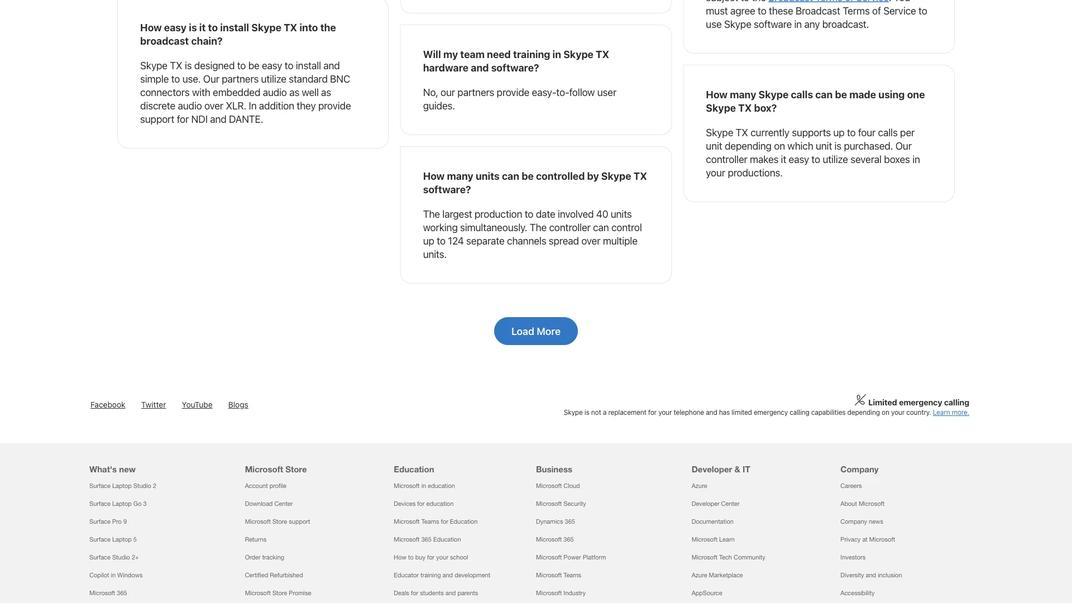 Task type: describe. For each thing, give the bounding box(es) containing it.
using
[[879, 88, 905, 100]]

store for microsoft store
[[286, 464, 307, 474]]

industry
[[564, 590, 586, 597]]

install inside skype tx is designed to be easy to install and simple to use. our partners utilize standard bnc connectors with embedded audio as well as discrete audio over xlr. in addition they provide support for ndi and dante.
[[296, 59, 321, 71]]

over inside skype tx is designed to be easy to install and simple to use. our partners utilize standard bnc connectors with embedded audio as well as discrete audio over xlr. in addition they provide support for ndi and dante.
[[204, 99, 223, 111]]

about
[[841, 500, 858, 508]]

center for developer
[[722, 500, 740, 508]]

microsoft teams
[[536, 572, 582, 579]]

training inside will my team need training in skype tx hardware and software?
[[513, 48, 551, 60]]

microsoft for left microsoft 365 link
[[89, 590, 115, 597]]

to up software at the right top of the page
[[758, 4, 767, 16]]

youtube link
[[182, 400, 213, 410]]

skype tx currently supports up to four calls per unit depending on which unit is purchased. our controller makes it easy to utilize several boxes in your productions.
[[706, 126, 921, 178]]

calls inside 'skype tx currently supports up to four calls per unit depending on which unit is purchased. our controller makes it easy to utilize several boxes in your productions.'
[[879, 126, 898, 138]]

agree
[[731, 4, 756, 16]]

developer for developer & it
[[692, 464, 733, 474]]

surface laptop studio 2
[[89, 482, 156, 490]]

microsoft up news
[[859, 500, 885, 508]]

0 vertical spatial audio
[[263, 86, 287, 98]]

microsoft store promise
[[245, 590, 311, 597]]

per
[[901, 126, 915, 138]]

to-
[[557, 86, 570, 98]]

laptop for go
[[112, 500, 132, 508]]

facebook link
[[91, 400, 126, 410]]

microsoft for microsoft power platform link
[[536, 554, 562, 561]]

they
[[297, 99, 316, 111]]

.
[[889, 0, 892, 3]]

to left date
[[525, 208, 534, 220]]

1 horizontal spatial emergency
[[900, 398, 943, 407]]

and inside limited emergency calling skype is not a replacement for your telephone and has limited emergency calling capabilities depending on your country. learn more.
[[706, 409, 718, 417]]

investors link
[[841, 554, 866, 561]]

devices
[[394, 500, 416, 508]]

to right service
[[919, 4, 928, 16]]

microsoft 365 for right microsoft 365 link
[[536, 536, 574, 543]]

and up bnc
[[324, 59, 340, 71]]

follow
[[570, 86, 595, 98]]

in right copilot
[[111, 572, 116, 579]]

order
[[245, 554, 261, 561]]

download
[[245, 500, 273, 508]]

of
[[873, 4, 882, 16]]

tracking
[[262, 554, 284, 561]]

to inside 'how easy is it to install skype tx into the broadcast chain?'
[[208, 21, 218, 33]]

3
[[143, 500, 147, 508]]

microsoft tech community link
[[692, 554, 766, 561]]

how for how many units can be controlled by skype tx software?
[[423, 170, 445, 182]]

utilize inside 'skype tx currently supports up to four calls per unit depending on which unit is purchased. our controller makes it easy to utilize several boxes in your productions.'
[[823, 153, 849, 165]]

microsoft for microsoft security link on the bottom
[[536, 500, 562, 508]]

laptop for studio
[[112, 482, 132, 490]]

microsoft cloud
[[536, 482, 580, 490]]

working
[[423, 221, 458, 233]]

1 vertical spatial education
[[450, 518, 478, 525]]

365 for right microsoft 365 link
[[564, 536, 574, 543]]

support inside skype tx is designed to be easy to install and simple to use. our partners utilize standard bnc connectors with embedded audio as well as discrete audio over xlr. in addition they provide support for ndi and dante.
[[140, 113, 174, 125]]

store for microsoft store support
[[273, 518, 287, 525]]

youtube
[[182, 400, 213, 410]]

microsoft for microsoft store heading
[[245, 464, 283, 474]]

microsoft learn link
[[692, 536, 735, 543]]

more.
[[952, 409, 970, 417]]

microsoft store promise link
[[245, 590, 311, 597]]

to left four
[[847, 126, 856, 138]]

how many units can be controlled by skype tx software?
[[423, 170, 647, 195]]

makes
[[750, 153, 779, 165]]

download center link
[[245, 500, 293, 508]]

for inside skype tx is designed to be easy to install and simple to use. our partners utilize standard bnc connectors with embedded audio as well as discrete audio over xlr. in addition they provide support for ndi and dante.
[[177, 113, 189, 125]]

microsoft 365 for left microsoft 365 link
[[89, 590, 127, 597]]

broadcast
[[796, 4, 841, 16]]

in up the devices for education link
[[422, 482, 426, 490]]

certified refurbished
[[245, 572, 303, 579]]

educator
[[394, 572, 419, 579]]

in inside . you must agree to these broadcast terms of service to use skype software in any broadcast.
[[795, 18, 802, 30]]

microsoft for right microsoft 365 link
[[536, 536, 562, 543]]

education for devices for education
[[427, 500, 454, 508]]

refurbished
[[270, 572, 303, 579]]

diversity and inclusion
[[841, 572, 903, 579]]

tx inside how many skype calls can be made using one skype tx box?
[[739, 102, 752, 114]]

supports
[[792, 126, 831, 138]]

for inside limited emergency calling skype is not a replacement for your telephone and has limited emergency calling capabilities depending on your country. learn more.
[[649, 409, 657, 417]]

careers link
[[841, 482, 862, 490]]

how for how easy is it to install skype tx into the broadcast chain?
[[140, 21, 162, 33]]

company for company
[[841, 464, 879, 474]]

software? inside will my team need training in skype tx hardware and software?
[[491, 61, 539, 73]]

1 horizontal spatial studio
[[133, 482, 151, 490]]

skype up box?
[[759, 88, 789, 100]]

limited emergency calling skype is not a replacement for your telephone and has limited emergency calling capabilities depending on your country. learn more.
[[564, 398, 970, 417]]

teams for microsoft teams
[[564, 572, 582, 579]]

security
[[564, 500, 586, 508]]

use
[[706, 18, 722, 30]]

on inside 'skype tx currently supports up to four calls per unit depending on which unit is purchased. our controller makes it easy to utilize several boxes in your productions.'
[[774, 140, 786, 152]]

community
[[734, 554, 766, 561]]

microsoft security
[[536, 500, 586, 508]]

learn inside limited emergency calling skype is not a replacement for your telephone and has limited emergency calling capabilities depending on your country. learn more.
[[933, 409, 951, 417]]

date
[[536, 208, 556, 220]]

0 horizontal spatial the
[[423, 208, 440, 220]]

parents
[[458, 590, 478, 597]]

skype inside skype tx is designed to be easy to install and simple to use. our partners utilize standard bnc connectors with embedded audio as well as discrete audio over xlr. in addition they provide support for ndi and dante.
[[140, 59, 168, 71]]

your inside 'skype tx currently supports up to four calls per unit depending on which unit is purchased. our controller makes it easy to utilize several boxes in your productions.'
[[706, 166, 726, 178]]

microsoft store support link
[[245, 518, 310, 525]]

largest
[[443, 208, 472, 220]]

skype left box?
[[706, 102, 736, 114]]

it inside 'skype tx currently supports up to four calls per unit depending on which unit is purchased. our controller makes it easy to utilize several boxes in your productions.'
[[781, 153, 787, 165]]

skype inside limited emergency calling skype is not a replacement for your telephone and has limited emergency calling capabilities depending on your country. learn more.
[[564, 409, 583, 417]]

tx inside how many units can be controlled by skype tx software?
[[634, 170, 647, 182]]

what's new heading
[[89, 444, 232, 477]]

azure for azure link
[[692, 482, 708, 490]]

laptop for 5
[[112, 536, 132, 543]]

calls inside how many skype calls can be made using one skype tx box?
[[791, 88, 814, 100]]

it
[[743, 464, 751, 474]]

and right ndi
[[210, 113, 227, 125]]

easy inside 'skype tx currently supports up to four calls per unit depending on which unit is purchased. our controller makes it easy to utilize several boxes in your productions.'
[[789, 153, 810, 165]]

made
[[850, 88, 877, 100]]

xlr.
[[226, 99, 246, 111]]

software
[[754, 18, 792, 30]]

is inside 'skype tx currently supports up to four calls per unit depending on which unit is purchased. our controller makes it easy to utilize several boxes in your productions.'
[[835, 140, 842, 152]]

microsoft for microsoft cloud link
[[536, 482, 562, 490]]

involved
[[558, 208, 594, 220]]

surface for surface pro 9
[[89, 518, 111, 525]]

teams for microsoft teams for education
[[422, 518, 439, 525]]

need
[[487, 48, 511, 60]]

microsoft store
[[245, 464, 307, 474]]

be inside how many units can be controlled by skype tx software?
[[522, 170, 534, 182]]

on inside limited emergency calling skype is not a replacement for your telephone and has limited emergency calling capabilities depending on your country. learn more.
[[882, 409, 890, 417]]

blogs link
[[228, 400, 249, 410]]

partners inside the no, our partners provide easy-to-follow user guides.
[[458, 86, 495, 98]]

be for easy
[[248, 59, 260, 71]]

center for microsoft
[[275, 500, 293, 508]]

footer resource links element
[[36, 444, 1037, 603]]

2 as from the left
[[321, 86, 331, 98]]

124
[[448, 235, 464, 247]]

company for company news
[[841, 518, 868, 525]]

store for microsoft store promise
[[273, 590, 287, 597]]

my
[[444, 48, 458, 60]]

about microsoft
[[841, 500, 885, 508]]

limited
[[732, 409, 752, 417]]

is inside skype tx is designed to be easy to install and simple to use. our partners utilize standard bnc connectors with embedded audio as well as discrete audio over xlr. in addition they provide support for ndi and dante.
[[185, 59, 192, 71]]

2+
[[132, 554, 139, 561]]

for right buy
[[427, 554, 435, 561]]

skype inside how many units can be controlled by skype tx software?
[[602, 170, 632, 182]]

at
[[863, 536, 868, 543]]

is inside 'how easy is it to install skype tx into the broadcast chain?'
[[189, 21, 197, 33]]

certified refurbished link
[[245, 572, 303, 579]]

your left "telephone"
[[659, 409, 672, 417]]

cloud
[[564, 482, 580, 490]]

1 as from the left
[[289, 86, 300, 98]]

ndi
[[191, 113, 208, 125]]

0 horizontal spatial audio
[[178, 99, 202, 111]]

microsoft industry link
[[536, 590, 586, 597]]

tx inside 'skype tx currently supports up to four calls per unit depending on which unit is purchased. our controller makes it easy to utilize several boxes in your productions.'
[[736, 126, 749, 138]]

for right devices
[[418, 500, 425, 508]]

appsource
[[692, 590, 723, 597]]

surface laptop studio 2 link
[[89, 482, 156, 490]]

account profile
[[245, 482, 287, 490]]

tx inside will my team need training in skype tx hardware and software?
[[596, 48, 610, 60]]

1 vertical spatial emergency
[[754, 409, 788, 417]]

tech
[[720, 554, 732, 561]]

microsoft right at
[[870, 536, 896, 543]]

development
[[455, 572, 491, 579]]

install inside 'how easy is it to install skype tx into the broadcast chain?'
[[220, 21, 249, 33]]

main content containing . you must agree to these broadcast terms of service to use skype software in any broadcast.
[[0, 0, 1073, 368]]

for up "microsoft 365 education" "link"
[[441, 518, 448, 525]]

to right designed
[[237, 59, 246, 71]]

easy-
[[532, 86, 557, 98]]

students
[[420, 590, 444, 597]]

education inside heading
[[394, 464, 434, 474]]

in
[[249, 99, 257, 111]]

and right diversity
[[866, 572, 877, 579]]

depending inside limited emergency calling skype is not a replacement for your telephone and has limited emergency calling capabilities depending on your country. learn more.
[[848, 409, 880, 417]]

has
[[719, 409, 730, 417]]

profile
[[270, 482, 287, 490]]

company heading
[[841, 444, 977, 477]]

country.
[[907, 409, 932, 417]]

with
[[192, 86, 210, 98]]

surface laptop 5 link
[[89, 536, 137, 543]]

skype inside will my team need training in skype tx hardware and software?
[[564, 48, 594, 60]]

how to buy for your school
[[394, 554, 468, 561]]

and down school
[[443, 572, 453, 579]]

up inside 'skype tx currently supports up to four calls per unit depending on which unit is purchased. our controller makes it easy to utilize several boxes in your productions.'
[[834, 126, 845, 138]]

one
[[908, 88, 925, 100]]

microsoft security link
[[536, 500, 586, 508]]

deals for students and parents link
[[394, 590, 478, 597]]

to down 'working'
[[437, 235, 446, 247]]

well
[[302, 86, 319, 98]]

developer for developer center
[[692, 500, 720, 508]]

company news
[[841, 518, 884, 525]]

software? inside how many units can be controlled by skype tx software?
[[423, 183, 471, 195]]

microsoft teams link
[[536, 572, 582, 579]]

which
[[788, 140, 814, 152]]

microsoft power platform
[[536, 554, 606, 561]]

discrete
[[140, 99, 175, 111]]



Task type: locate. For each thing, give the bounding box(es) containing it.
0 horizontal spatial studio
[[112, 554, 130, 561]]

1 horizontal spatial the
[[530, 221, 547, 233]]

1 laptop from the top
[[112, 482, 132, 490]]

365 for "microsoft 365 education" "link"
[[422, 536, 432, 543]]

depending up the 'makes'
[[725, 140, 772, 152]]

microsoft for microsoft teams for education link
[[394, 518, 420, 525]]

into
[[300, 21, 318, 33]]

2 vertical spatial laptop
[[112, 536, 132, 543]]

0 horizontal spatial as
[[289, 86, 300, 98]]

skype up simple
[[140, 59, 168, 71]]

0 horizontal spatial controller
[[549, 221, 591, 233]]

skype inside 'skype tx currently supports up to four calls per unit depending on which unit is purchased. our controller makes it easy to utilize several boxes in your productions.'
[[706, 126, 734, 138]]

calling
[[945, 398, 970, 407], [790, 409, 810, 417]]

1 horizontal spatial over
[[582, 235, 601, 247]]

1 horizontal spatial audio
[[263, 86, 287, 98]]

easy up the addition
[[262, 59, 282, 71]]

four
[[859, 126, 876, 138]]

learn left more.
[[933, 409, 951, 417]]

microsoft industry
[[536, 590, 586, 597]]

microsoft up dynamics
[[536, 500, 562, 508]]

how inside how many units can be controlled by skype tx software?
[[423, 170, 445, 182]]

business
[[536, 464, 573, 474]]

surface for surface laptop studio 2
[[89, 482, 111, 490]]

microsoft inside heading
[[245, 464, 283, 474]]

1 vertical spatial studio
[[112, 554, 130, 561]]

learn up tech
[[720, 536, 735, 543]]

microsoft 365 down copilot in windows link
[[89, 590, 127, 597]]

as right well
[[321, 86, 331, 98]]

and down team
[[471, 61, 489, 73]]

0 vertical spatial calling
[[945, 398, 970, 407]]

0 vertical spatial studio
[[133, 482, 151, 490]]

many up box?
[[730, 88, 757, 100]]

1 developer from the top
[[692, 464, 733, 474]]

1 horizontal spatial install
[[296, 59, 321, 71]]

education heading
[[394, 444, 530, 477]]

be inside skype tx is designed to be easy to install and simple to use. our partners utilize standard bnc connectors with embedded audio as well as discrete audio over xlr. in addition they provide support for ndi and dante.
[[248, 59, 260, 71]]

facebook
[[91, 400, 126, 410]]

1 vertical spatial be
[[835, 88, 848, 100]]

microsoft down certified
[[245, 590, 271, 597]]

2 laptop from the top
[[112, 500, 132, 508]]

365 for dynamics 365 link
[[565, 518, 575, 525]]

2 vertical spatial easy
[[789, 153, 810, 165]]

0 horizontal spatial over
[[204, 99, 223, 111]]

company up privacy
[[841, 518, 868, 525]]

1 horizontal spatial microsoft 365
[[536, 536, 574, 543]]

1 horizontal spatial unit
[[816, 140, 833, 152]]

education for microsoft in education
[[428, 482, 455, 490]]

microsoft in education
[[394, 482, 455, 490]]

0 vertical spatial controller
[[706, 153, 748, 165]]

buy
[[416, 554, 426, 561]]

provide inside the no, our partners provide easy-to-follow user guides.
[[497, 86, 530, 98]]

1 vertical spatial company
[[841, 518, 868, 525]]

1 vertical spatial azure
[[692, 572, 708, 579]]

surface for surface laptop 5
[[89, 536, 111, 543]]

studio left 2+
[[112, 554, 130, 561]]

developer & it heading
[[692, 444, 828, 477]]

can left made
[[816, 88, 833, 100]]

1 vertical spatial calling
[[790, 409, 810, 417]]

store up profile
[[286, 464, 307, 474]]

it inside 'how easy is it to install skype tx into the broadcast chain?'
[[199, 21, 206, 33]]

skype tx is designed to be easy to install and simple to use. our partners utilize standard bnc connectors with embedded audio as well as discrete audio over xlr. in addition they provide support for ndi and dante.
[[140, 59, 351, 125]]

many inside how many skype calls can be made using one skype tx box?
[[730, 88, 757, 100]]

software?
[[491, 61, 539, 73], [423, 183, 471, 195]]

units inside "the largest production to date involved 40 units working simultaneously. the controller can control up to 124 separate channels spread over multiple units."
[[611, 208, 632, 220]]

1 vertical spatial support
[[289, 518, 310, 525]]

tx left into
[[284, 21, 297, 33]]

1 horizontal spatial learn
[[933, 409, 951, 417]]

controller down "involved"
[[549, 221, 591, 233]]

0 vertical spatial up
[[834, 126, 845, 138]]

easy inside 'how easy is it to install skype tx into the broadcast chain?'
[[164, 21, 187, 33]]

0 horizontal spatial calls
[[791, 88, 814, 100]]

is up chain?
[[189, 21, 197, 33]]

1 horizontal spatial provide
[[497, 86, 530, 98]]

microsoft down dynamics
[[536, 536, 562, 543]]

2 unit from the left
[[816, 140, 833, 152]]

1 vertical spatial laptop
[[112, 500, 132, 508]]

privacy at microsoft
[[841, 536, 896, 543]]

1 center from the left
[[275, 500, 293, 508]]

2 developer from the top
[[692, 500, 720, 508]]

2 vertical spatial education
[[434, 536, 461, 543]]

microsoft for the microsoft store support link
[[245, 518, 271, 525]]

support
[[140, 113, 174, 125], [289, 518, 310, 525]]

0 vertical spatial training
[[513, 48, 551, 60]]

documentation
[[692, 518, 734, 525]]

simultaneously.
[[460, 221, 528, 233]]

0 horizontal spatial training
[[421, 572, 441, 579]]

0 horizontal spatial microsoft 365
[[89, 590, 127, 597]]

tx right by on the top right of the page
[[634, 170, 647, 182]]

1 horizontal spatial partners
[[458, 86, 495, 98]]

1 horizontal spatial calling
[[945, 398, 970, 407]]

how many skype calls can be made using one skype tx box? element
[[683, 65, 955, 202]]

1 azure from the top
[[692, 482, 708, 490]]

0 horizontal spatial easy
[[164, 21, 187, 33]]

1 horizontal spatial training
[[513, 48, 551, 60]]

teams down power at the bottom of the page
[[564, 572, 582, 579]]

audio
[[263, 86, 287, 98], [178, 99, 202, 111]]

developer inside heading
[[692, 464, 733, 474]]

your down limited
[[892, 409, 905, 417]]

calling up more.
[[945, 398, 970, 407]]

in inside 'skype tx currently supports up to four calls per unit depending on which unit is purchased. our controller makes it easy to utilize several boxes in your productions.'
[[913, 153, 921, 165]]

in left any
[[795, 18, 802, 30]]

to down the "which"
[[812, 153, 821, 165]]

microsoft for microsoft industry link
[[536, 590, 562, 597]]

2 surface from the top
[[89, 500, 111, 508]]

designed
[[194, 59, 235, 71]]

0 vertical spatial units
[[476, 170, 500, 182]]

units inside how many units can be controlled by skype tx software?
[[476, 170, 500, 182]]

2 company from the top
[[841, 518, 868, 525]]

many for software?
[[447, 170, 474, 182]]

and left parents
[[446, 590, 456, 597]]

training right need
[[513, 48, 551, 60]]

0 vertical spatial install
[[220, 21, 249, 33]]

on down currently on the top of the page
[[774, 140, 786, 152]]

microsoft 365 link down copilot in windows link
[[89, 590, 127, 597]]

can inside how many units can be controlled by skype tx software?
[[502, 170, 520, 182]]

many for skype
[[730, 88, 757, 100]]

and inside will my team need training in skype tx hardware and software?
[[471, 61, 489, 73]]

2 horizontal spatial easy
[[789, 153, 810, 165]]

your left school
[[437, 554, 449, 561]]

1 horizontal spatial calls
[[879, 126, 898, 138]]

education down microsoft teams for education link
[[434, 536, 461, 543]]

4 surface from the top
[[89, 536, 111, 543]]

0 vertical spatial software?
[[491, 61, 539, 73]]

1 vertical spatial audio
[[178, 99, 202, 111]]

controller inside 'skype tx currently supports up to four calls per unit depending on which unit is purchased. our controller makes it easy to utilize several boxes in your productions.'
[[706, 153, 748, 165]]

privacy at microsoft link
[[841, 536, 896, 543]]

surface pro 9
[[89, 518, 127, 525]]

0 vertical spatial learn
[[933, 409, 951, 417]]

developer up azure link
[[692, 464, 733, 474]]

certified
[[245, 572, 268, 579]]

2 azure from the top
[[692, 572, 708, 579]]

1 vertical spatial training
[[421, 572, 441, 579]]

company inside heading
[[841, 464, 879, 474]]

how for how many skype calls can be made using one skype tx box?
[[706, 88, 728, 100]]

azure for azure marketplace
[[692, 572, 708, 579]]

0 vertical spatial on
[[774, 140, 786, 152]]

controlled
[[536, 170, 585, 182]]

utilize inside skype tx is designed to be easy to install and simple to use. our partners utilize standard bnc connectors with embedded audio as well as discrete audio over xlr. in addition they provide support for ndi and dante.
[[261, 73, 287, 85]]

easy
[[164, 21, 187, 33], [262, 59, 282, 71], [789, 153, 810, 165]]

skype left not
[[564, 409, 583, 417]]

in right boxes
[[913, 153, 921, 165]]

surface left pro
[[89, 518, 111, 525]]

0 vertical spatial laptop
[[112, 482, 132, 490]]

365 down security
[[565, 518, 575, 525]]

1 vertical spatial controller
[[549, 221, 591, 233]]

1 vertical spatial on
[[882, 409, 890, 417]]

1 vertical spatial depending
[[848, 409, 880, 417]]

will my team need training in skype tx hardware and software? element
[[400, 25, 672, 135]]

documentation link
[[692, 518, 734, 525]]

can inside "the largest production to date involved 40 units working simultaneously. the controller can control up to 124 separate channels spread over multiple units."
[[593, 221, 609, 233]]

easy inside skype tx is designed to be easy to install and simple to use. our partners utilize standard bnc connectors with embedded audio as well as discrete audio over xlr. in addition they provide support for ndi and dante.
[[262, 59, 282, 71]]

2 horizontal spatial be
[[835, 88, 848, 100]]

be for made
[[835, 88, 848, 100]]

can inside how many skype calls can be made using one skype tx box?
[[816, 88, 833, 100]]

2 horizontal spatial can
[[816, 88, 833, 100]]

any
[[805, 18, 820, 30]]

5 surface from the top
[[89, 554, 111, 561]]

order tracking
[[245, 554, 284, 561]]

education up microsoft teams for education
[[427, 500, 454, 508]]

1 unit from the left
[[706, 140, 723, 152]]

3 surface from the top
[[89, 518, 111, 525]]

to left use.
[[171, 73, 180, 85]]

1 company from the top
[[841, 464, 879, 474]]

our down per
[[896, 140, 912, 152]]

microsoft learn
[[692, 536, 735, 543]]

1 surface from the top
[[89, 482, 111, 490]]

1 horizontal spatial many
[[730, 88, 757, 100]]

our inside 'skype tx currently supports up to four calls per unit depending on which unit is purchased. our controller makes it easy to utilize several boxes in your productions.'
[[896, 140, 912, 152]]

dynamics
[[536, 518, 563, 525]]

new
[[119, 464, 136, 474]]

main content
[[0, 0, 1073, 368]]

1 horizontal spatial teams
[[564, 572, 582, 579]]

microsoft for microsoft in education link
[[394, 482, 420, 490]]

our inside skype tx is designed to be easy to install and simple to use. our partners utilize standard bnc connectors with embedded audio as well as discrete audio over xlr. in addition they provide support for ndi and dante.
[[203, 73, 220, 85]]

box?
[[754, 102, 777, 114]]

microsoft for microsoft teams link
[[536, 572, 562, 579]]

provide inside skype tx is designed to be easy to install and simple to use. our partners utilize standard bnc connectors with embedded audio as well as discrete audio over xlr. in addition they provide support for ndi and dante.
[[318, 99, 351, 111]]

surface laptop go 3 link
[[89, 500, 147, 508]]

is
[[189, 21, 197, 33], [185, 59, 192, 71], [835, 140, 842, 152], [585, 409, 590, 417]]

microsoft for microsoft store promise link
[[245, 590, 271, 597]]

1 vertical spatial learn
[[720, 536, 735, 543]]

0 vertical spatial utilize
[[261, 73, 287, 85]]

1 horizontal spatial it
[[781, 153, 787, 165]]

guides.
[[423, 99, 455, 111]]

1 vertical spatial store
[[273, 518, 287, 525]]

0 horizontal spatial unit
[[706, 140, 723, 152]]

0 horizontal spatial provide
[[318, 99, 351, 111]]

skype down agree
[[725, 18, 752, 30]]

platform
[[583, 554, 606, 561]]

0 vertical spatial many
[[730, 88, 757, 100]]

training
[[513, 48, 551, 60], [421, 572, 441, 579]]

microsoft 365 education
[[394, 536, 461, 543]]

utilize up the addition
[[261, 73, 287, 85]]

more
[[537, 325, 561, 337]]

units.
[[423, 248, 447, 260]]

teams up "microsoft 365 education" "link"
[[422, 518, 439, 525]]

1 vertical spatial utilize
[[823, 153, 849, 165]]

calling left capabilities
[[790, 409, 810, 417]]

1 horizontal spatial as
[[321, 86, 331, 98]]

1 horizontal spatial microsoft 365 link
[[536, 536, 574, 543]]

0 horizontal spatial support
[[140, 113, 174, 125]]

accessibility link
[[841, 590, 875, 597]]

skype
[[725, 18, 752, 30], [252, 21, 282, 33], [564, 48, 594, 60], [140, 59, 168, 71], [759, 88, 789, 100], [706, 102, 736, 114], [706, 126, 734, 138], [602, 170, 632, 182], [564, 409, 583, 417]]

0 horizontal spatial can
[[502, 170, 520, 182]]

. you must agree to these broadcast terms of service to use skype software in any broadcast.
[[706, 0, 928, 30]]

skype inside . you must agree to these broadcast terms of service to use skype software in any broadcast.
[[725, 18, 752, 30]]

1 vertical spatial it
[[781, 153, 787, 165]]

1 vertical spatial microsoft 365 link
[[89, 590, 127, 597]]

embedded
[[213, 86, 260, 98]]

connectors
[[140, 86, 190, 98]]

team
[[461, 48, 485, 60]]

1 vertical spatial easy
[[262, 59, 282, 71]]

0 horizontal spatial emergency
[[754, 409, 788, 417]]

skype inside 'how easy is it to install skype tx into the broadcast chain?'
[[252, 21, 282, 33]]

0 horizontal spatial microsoft 365 link
[[89, 590, 127, 597]]

install up standard
[[296, 59, 321, 71]]

how inside 'how easy is it to install skype tx into the broadcast chain?'
[[140, 21, 162, 33]]

how easy is it to install skype tx into the broadcast chain?
[[140, 21, 336, 47]]

365
[[565, 518, 575, 525], [422, 536, 432, 543], [564, 536, 574, 543], [117, 590, 127, 597]]

surface down surface pro 9 at the left bottom of the page
[[89, 536, 111, 543]]

1 vertical spatial partners
[[458, 86, 495, 98]]

partners inside skype tx is designed to be easy to install and simple to use. our partners utilize standard bnc connectors with embedded audio as well as discrete audio over xlr. in addition they provide support for ndi and dante.
[[222, 73, 259, 85]]

tx up the user
[[596, 48, 610, 60]]

how
[[140, 21, 162, 33], [706, 88, 728, 100], [423, 170, 445, 182], [394, 554, 407, 561]]

support down download center link
[[289, 518, 310, 525]]

store inside heading
[[286, 464, 307, 474]]

2
[[153, 482, 156, 490]]

learn more. link
[[933, 409, 970, 417]]

0 vertical spatial can
[[816, 88, 833, 100]]

install up chain?
[[220, 21, 249, 33]]

surface for surface studio 2+
[[89, 554, 111, 561]]

be
[[248, 59, 260, 71], [835, 88, 848, 100], [522, 170, 534, 182]]

developer center link
[[692, 500, 740, 508]]

studio
[[133, 482, 151, 490], [112, 554, 130, 561]]

your inside footer resource links element
[[437, 554, 449, 561]]

training inside footer resource links element
[[421, 572, 441, 579]]

surface laptop go 3
[[89, 500, 147, 508]]

audio up ndi
[[178, 99, 202, 111]]

0 vertical spatial microsoft 365
[[536, 536, 574, 543]]

2 center from the left
[[722, 500, 740, 508]]

education up the devices for education link
[[428, 482, 455, 490]]

microsoft 365 education link
[[394, 536, 461, 543]]

for right deals
[[411, 590, 419, 597]]

provide
[[497, 86, 530, 98], [318, 99, 351, 111]]

your left productions.
[[706, 166, 726, 178]]

microsoft up microsoft industry
[[536, 572, 562, 579]]

1 horizontal spatial depending
[[848, 409, 880, 417]]

calls left per
[[879, 126, 898, 138]]

1 vertical spatial units
[[611, 208, 632, 220]]

user
[[598, 86, 617, 98]]

microsoft for "microsoft learn" link
[[692, 536, 718, 543]]

audio up the addition
[[263, 86, 287, 98]]

surface up surface pro 9 link
[[89, 500, 111, 508]]

1 horizontal spatial be
[[522, 170, 534, 182]]

microsoft down microsoft teams link
[[536, 590, 562, 597]]

azure up appsource
[[692, 572, 708, 579]]

depending inside 'skype tx currently supports up to four calls per unit depending on which unit is purchased. our controller makes it easy to utilize several boxes in your productions.'
[[725, 140, 772, 152]]

microsoft 365 link down dynamics 365 link
[[536, 536, 574, 543]]

is up use.
[[185, 59, 192, 71]]

educator training and development link
[[394, 572, 491, 579]]

twitter
[[141, 400, 166, 410]]

0 vertical spatial emergency
[[900, 398, 943, 407]]

over right spread
[[582, 235, 601, 247]]

microsoft 365 down dynamics 365 link
[[536, 536, 574, 543]]

1 horizontal spatial utilize
[[823, 153, 849, 165]]

how many units can be controlled by skype tx software? element
[[400, 146, 672, 284]]

the down date
[[530, 221, 547, 233]]

microsoft store heading
[[245, 444, 381, 477]]

0 vertical spatial store
[[286, 464, 307, 474]]

laptop down new
[[112, 482, 132, 490]]

learn inside footer resource links element
[[720, 536, 735, 543]]

0 horizontal spatial learn
[[720, 536, 735, 543]]

1 vertical spatial teams
[[564, 572, 582, 579]]

studio left 2
[[133, 482, 151, 490]]

dynamics 365 link
[[536, 518, 575, 525]]

0 horizontal spatial many
[[447, 170, 474, 182]]

units up production
[[476, 170, 500, 182]]

bnc
[[330, 73, 350, 85]]

1 vertical spatial the
[[530, 221, 547, 233]]

microsoft down documentation link
[[692, 536, 718, 543]]

units
[[476, 170, 500, 182], [611, 208, 632, 220]]

microsoft down download
[[245, 518, 271, 525]]

1 horizontal spatial our
[[896, 140, 912, 152]]

365 for left microsoft 365 link
[[117, 590, 127, 597]]

3 laptop from the top
[[112, 536, 132, 543]]

microsoft for "microsoft 365 education" "link"
[[394, 536, 420, 543]]

the
[[423, 208, 440, 220], [530, 221, 547, 233]]

provide left the easy-
[[497, 86, 530, 98]]

1 vertical spatial our
[[896, 140, 912, 152]]

up inside "the largest production to date involved 40 units working simultaneously. the controller can control up to 124 separate channels spread over multiple units."
[[423, 235, 435, 247]]

twitter link
[[141, 400, 166, 410]]

&
[[735, 464, 741, 474]]

replacement
[[609, 409, 647, 417]]

returns link
[[245, 536, 267, 543]]

many inside how many units can be controlled by skype tx software?
[[447, 170, 474, 182]]

0 horizontal spatial software?
[[423, 183, 471, 195]]

support inside footer resource links element
[[289, 518, 310, 525]]

over inside "the largest production to date involved 40 units working simultaneously. the controller can control up to 124 separate channels spread over multiple units."
[[582, 235, 601, 247]]

emergency
[[900, 398, 943, 407], [754, 409, 788, 417]]

to inside footer resource links element
[[408, 554, 414, 561]]

capabilities
[[812, 409, 846, 417]]

education up school
[[450, 518, 478, 525]]

1 vertical spatial calls
[[879, 126, 898, 138]]

to up chain?
[[208, 21, 218, 33]]

software? up largest
[[423, 183, 471, 195]]

1 horizontal spatial on
[[882, 409, 890, 417]]

up right supports
[[834, 126, 845, 138]]

to left buy
[[408, 554, 414, 561]]

microsoft down business
[[536, 482, 562, 490]]

business heading
[[536, 444, 679, 477]]

0 vertical spatial calls
[[791, 88, 814, 100]]

to up standard
[[285, 59, 294, 71]]

0 horizontal spatial utilize
[[261, 73, 287, 85]]

0 vertical spatial support
[[140, 113, 174, 125]]

it up chain?
[[199, 21, 206, 33]]

controller inside "the largest production to date involved 40 units working simultaneously. the controller can control up to 124 separate channels spread over multiple units."
[[549, 221, 591, 233]]

microsoft down copilot
[[89, 590, 115, 597]]

how inside footer resource links element
[[394, 554, 407, 561]]

broadcast.
[[823, 18, 869, 30]]

1 vertical spatial education
[[427, 500, 454, 508]]

0 horizontal spatial depending
[[725, 140, 772, 152]]

laptop left the 5
[[112, 536, 132, 543]]

0 horizontal spatial up
[[423, 235, 435, 247]]

support down discrete
[[140, 113, 174, 125]]

how easy is it to install skype tx into the broadcast chain? element
[[117, 0, 389, 149]]

productions.
[[728, 166, 783, 178]]

microsoft store support
[[245, 518, 310, 525]]

surface studio 2+
[[89, 554, 139, 561]]

is inside limited emergency calling skype is not a replacement for your telephone and has limited emergency calling capabilities depending on your country. learn more.
[[585, 409, 590, 417]]

our
[[441, 86, 455, 98]]

microsoft for microsoft tech community link
[[692, 554, 718, 561]]

how for how to buy for your school
[[394, 554, 407, 561]]

provide down bnc
[[318, 99, 351, 111]]

tx down broadcast
[[170, 59, 182, 71]]

be inside how many skype calls can be made using one skype tx box?
[[835, 88, 848, 100]]

tx inside skype tx is designed to be easy to install and simple to use. our partners utilize standard bnc connectors with embedded audio as well as discrete audio over xlr. in addition they provide support for ndi and dante.
[[170, 59, 182, 71]]

deals for students and parents
[[394, 590, 478, 597]]

0 vertical spatial it
[[199, 21, 206, 33]]

in inside will my team need training in skype tx hardware and software?
[[553, 48, 561, 60]]

microsoft teams for education
[[394, 518, 478, 525]]

control
[[612, 221, 642, 233]]

load
[[512, 325, 535, 337]]

store down certified refurbished
[[273, 590, 287, 597]]

0 horizontal spatial on
[[774, 140, 786, 152]]

tx inside 'how easy is it to install skype tx into the broadcast chain?'
[[284, 21, 297, 33]]

0 horizontal spatial be
[[248, 59, 260, 71]]

how inside how many skype calls can be made using one skype tx box?
[[706, 88, 728, 100]]

1 horizontal spatial controller
[[706, 153, 748, 165]]

can up production
[[502, 170, 520, 182]]

surface for surface laptop go 3
[[89, 500, 111, 508]]

terms
[[843, 4, 870, 16]]

2 vertical spatial be
[[522, 170, 534, 182]]



Task type: vqa. For each thing, say whether or not it's contained in the screenshot.
Call phones at low rates at the left of page
no



